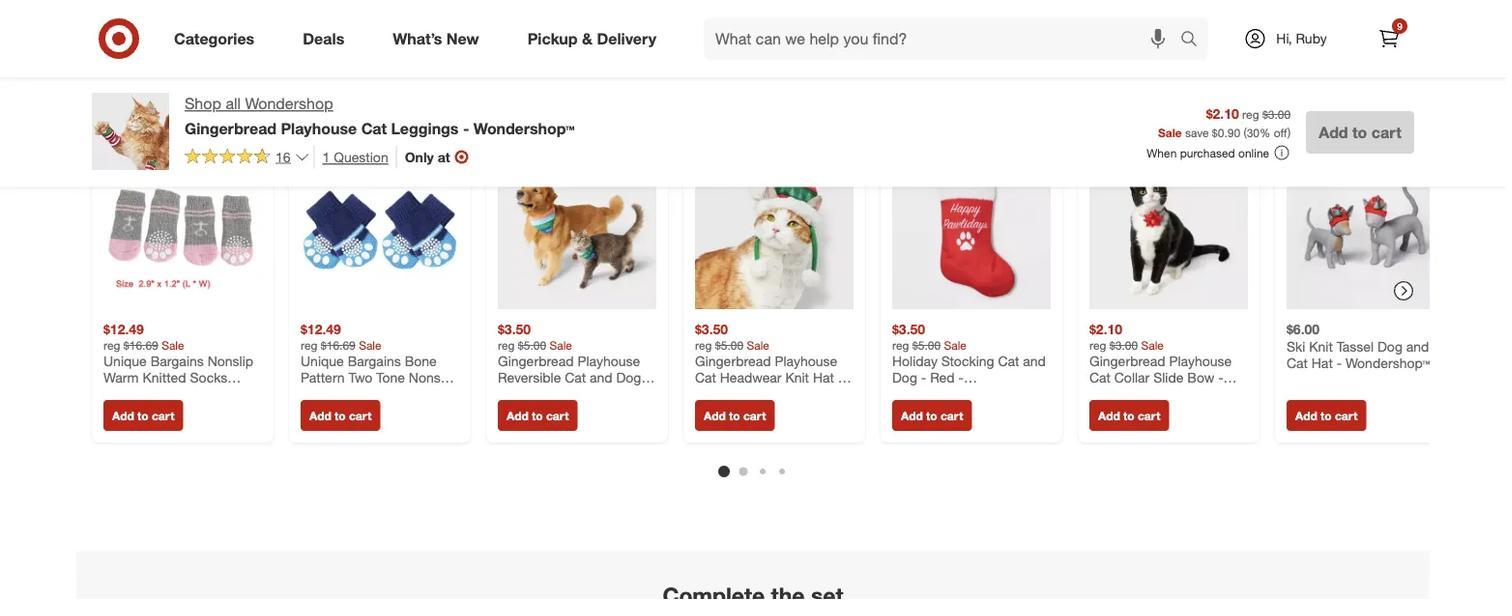 Task type: locate. For each thing, give the bounding box(es) containing it.
$12.49
[[103, 321, 144, 338], [301, 321, 341, 338]]

&
[[582, 29, 593, 48]]

dog
[[1378, 338, 1403, 355], [616, 369, 642, 386], [893, 369, 918, 386]]

$2.10 up 0.90
[[1206, 105, 1239, 122]]

playhouse inside $3.50 reg $5.00 sale gingerbread playhouse reversible cat and dog bandana - wondershop™
[[578, 352, 640, 369]]

$3.00 inside $2.10 reg $3.00 sale gingerbread playhouse cat collar slide bow - wondershop™
[[1110, 338, 1138, 352]]

$5.00
[[518, 338, 546, 352], [715, 338, 744, 352], [913, 338, 941, 352]]

to for holiday stocking cat and dog - red - wondershop™ 'image'
[[926, 408, 938, 423]]

gingerbread playhouse cat headwear knit hat - wondershop™ image
[[695, 151, 854, 309]]

- inside the '$6.00 ski knit tassel dog and cat hat - wondershop™'
[[1337, 355, 1342, 372]]

hi, ruby
[[1277, 30, 1327, 47]]

add to cart for ski knit tassel dog and cat hat - wondershop™ image
[[1296, 408, 1358, 423]]

$2.10 up collar
[[1090, 321, 1123, 338]]

cat left headwear
[[695, 369, 716, 386]]

cat for $3.50 reg $5.00 sale gingerbread playhouse cat headwear knit hat - wondershop™
[[695, 369, 716, 386]]

16
[[276, 148, 291, 165]]

sale for slide
[[1141, 338, 1164, 352]]

hat inside the '$6.00 ski knit tassel dog and cat hat - wondershop™'
[[1312, 355, 1333, 372]]

gingerbread inside $3.50 reg $5.00 sale gingerbread playhouse cat headwear knit hat - wondershop™
[[695, 352, 771, 369]]

$5.00 for gingerbread playhouse reversible cat and dog bandana - wondershop™
[[518, 338, 546, 352]]

dog inside $3.50 reg $5.00 sale holiday stocking cat and dog - red - wondershop™
[[893, 369, 918, 386]]

add to cart
[[1319, 123, 1402, 142], [112, 408, 174, 423], [309, 408, 372, 423], [507, 408, 569, 423], [704, 408, 766, 423], [901, 408, 963, 423], [1098, 408, 1161, 423], [1296, 408, 1358, 423]]

cat right reversible
[[565, 369, 586, 386]]

1 horizontal spatial hat
[[1312, 355, 1333, 372]]

cat inside the '$6.00 ski knit tassel dog and cat hat - wondershop™'
[[1287, 355, 1308, 372]]

$2.10 reg $3.00 sale gingerbread playhouse cat collar slide bow - wondershop™
[[1090, 321, 1232, 403]]

$3.00 for collar
[[1110, 338, 1138, 352]]

playhouse for gingerbread playhouse reversible cat and dog bandana - wondershop™
[[578, 352, 640, 369]]

0 vertical spatial $2.10
[[1206, 105, 1239, 122]]

9 link
[[1368, 17, 1411, 60]]

- right 'leggings'
[[463, 119, 469, 138]]

0 horizontal spatial $5.00
[[518, 338, 546, 352]]

$3.50 inside $3.50 reg $5.00 sale gingerbread playhouse reversible cat and dog bandana - wondershop™
[[498, 321, 531, 338]]

sale inside $2.10 reg $3.00 sale gingerbread playhouse cat collar slide bow - wondershop™
[[1141, 338, 1164, 352]]

cat right stocking
[[998, 352, 1020, 369]]

add for unique bargains bone pattern two tone nonskid soft socks for pet dogs 2 pairs blue m image
[[309, 408, 331, 423]]

gingerbread for gingerbread playhouse cat collar slide bow - wondershop™
[[1090, 352, 1166, 369]]

stocking
[[942, 352, 995, 369]]

playhouse inside $3.50 reg $5.00 sale gingerbread playhouse cat headwear knit hat - wondershop™
[[775, 352, 838, 369]]

question
[[334, 148, 388, 165]]

holiday
[[893, 352, 938, 369]]

1 horizontal spatial $12.49
[[301, 321, 341, 338]]

dog inside $3.50 reg $5.00 sale gingerbread playhouse reversible cat and dog bandana - wondershop™
[[616, 369, 642, 386]]

0 vertical spatial $3.00
[[1263, 107, 1291, 121]]

sale inside $3.50 reg $5.00 sale gingerbread playhouse reversible cat and dog bandana - wondershop™
[[550, 338, 572, 352]]

0 horizontal spatial and
[[590, 369, 613, 386]]

$3.50 reg $5.00 sale gingerbread playhouse cat headwear knit hat - wondershop™
[[695, 321, 844, 403]]

$12.49 reg $16.69 sale for unique bargains bone pattern two tone nonskid soft socks for pet dogs 2 pairs blue m image
[[301, 321, 382, 352]]

knit
[[1309, 338, 1333, 355], [786, 369, 809, 386]]

new
[[447, 29, 479, 48]]

add to cart for 'gingerbread playhouse cat collar slide bow - wondershop™' image
[[1098, 408, 1161, 423]]

cat inside $2.10 reg $3.00 sale gingerbread playhouse cat collar slide bow - wondershop™
[[1090, 369, 1111, 386]]

0 horizontal spatial $2.10
[[1090, 321, 1123, 338]]

$6.00 ski knit tassel dog and cat hat - wondershop™
[[1287, 321, 1430, 372]]

cat left collar
[[1090, 369, 1111, 386]]

$3.00 up collar
[[1110, 338, 1138, 352]]

and right reversible
[[590, 369, 613, 386]]

reg
[[1243, 107, 1260, 121], [103, 338, 120, 352], [301, 338, 318, 352], [498, 338, 515, 352], [695, 338, 712, 352], [893, 338, 909, 352], [1090, 338, 1107, 352]]

delivery
[[597, 29, 657, 48]]

1 $3.50 from the left
[[498, 321, 531, 338]]

0 horizontal spatial $3.00
[[1110, 338, 1138, 352]]

and right stocking
[[1023, 352, 1046, 369]]

2 $12.49 reg $16.69 sale from the left
[[301, 321, 382, 352]]

0 horizontal spatial knit
[[786, 369, 809, 386]]

$5.00 inside $3.50 reg $5.00 sale gingerbread playhouse cat headwear knit hat - wondershop™
[[715, 338, 744, 352]]

1 vertical spatial $2.10
[[1090, 321, 1123, 338]]

cat
[[361, 119, 387, 138], [998, 352, 1020, 369], [1287, 355, 1308, 372], [565, 369, 586, 386], [695, 369, 716, 386], [1090, 369, 1111, 386]]

reg for dog
[[893, 338, 909, 352]]

- right bandana
[[556, 386, 561, 403]]

cat inside $3.50 reg $5.00 sale gingerbread playhouse cat headwear knit hat - wondershop™
[[695, 369, 716, 386]]

off
[[1274, 125, 1288, 140]]

cat inside $3.50 reg $5.00 sale holiday stocking cat and dog - red - wondershop™
[[998, 352, 1020, 369]]

- inside $3.50 reg $5.00 sale gingerbread playhouse cat headwear knit hat - wondershop™
[[838, 369, 844, 386]]

$6.00
[[1287, 321, 1320, 338]]

2 horizontal spatial dog
[[1378, 338, 1403, 355]]

1 $12.49 from the left
[[103, 321, 144, 338]]

knit right headwear
[[786, 369, 809, 386]]

search button
[[1172, 17, 1218, 64]]

add to cart button for unique bargains nonslip warm knitted socks bootie for pet dog pink gray image
[[103, 400, 183, 431]]

sale inside $3.50 reg $5.00 sale gingerbread playhouse cat headwear knit hat - wondershop™
[[747, 338, 770, 352]]

- left holiday
[[838, 369, 844, 386]]

reg for 30
[[1243, 107, 1260, 121]]

$2.10 for gingerbread
[[1090, 321, 1123, 338]]

0 horizontal spatial $16.69
[[124, 338, 158, 352]]

- inside $3.50 reg $5.00 sale gingerbread playhouse reversible cat and dog bandana - wondershop™
[[556, 386, 561, 403]]

$2.10 reg $3.00 sale save $ 0.90 ( 30 % off )
[[1158, 105, 1291, 140]]

reg inside $3.50 reg $5.00 sale gingerbread playhouse cat headwear knit hat - wondershop™
[[695, 338, 712, 352]]

dog inside the '$6.00 ski knit tassel dog and cat hat - wondershop™'
[[1378, 338, 1403, 355]]

$5.00 inside $3.50 reg $5.00 sale holiday stocking cat and dog - red - wondershop™
[[913, 338, 941, 352]]

to for gingerbread playhouse reversible cat and dog bandana - wondershop™ image
[[532, 408, 543, 423]]

$12.49 for unique bargains nonslip warm knitted socks bootie for pet dog pink gray image
[[103, 321, 144, 338]]

1 horizontal spatial dog
[[893, 369, 918, 386]]

0 vertical spatial knit
[[1309, 338, 1333, 355]]

$16.69
[[124, 338, 158, 352], [321, 338, 356, 352]]

only at
[[405, 148, 450, 165]]

sale inside $2.10 reg $3.00 sale save $ 0.90 ( 30 % off )
[[1158, 125, 1182, 140]]

knit right ski
[[1309, 338, 1333, 355]]

what's
[[393, 29, 442, 48]]

hat
[[1312, 355, 1333, 372], [813, 369, 834, 386]]

to for ski knit tassel dog and cat hat - wondershop™ image
[[1321, 408, 1332, 423]]

What can we help you find? suggestions appear below search field
[[704, 17, 1186, 60]]

$3.50 up holiday
[[893, 321, 925, 338]]

0 horizontal spatial hat
[[813, 369, 834, 386]]

to
[[1353, 123, 1368, 142], [137, 408, 149, 423], [335, 408, 346, 423], [532, 408, 543, 423], [729, 408, 740, 423], [926, 408, 938, 423], [1124, 408, 1135, 423], [1321, 408, 1332, 423]]

0 horizontal spatial $3.50
[[498, 321, 531, 338]]

2 $12.49 from the left
[[301, 321, 341, 338]]

1 horizontal spatial and
[[1023, 352, 1046, 369]]

$3.50 inside $3.50 reg $5.00 sale holiday stocking cat and dog - red - wondershop™
[[893, 321, 925, 338]]

tassel
[[1337, 338, 1374, 355]]

cart for 'gingerbread playhouse cat collar slide bow - wondershop™' image
[[1138, 408, 1161, 423]]

headwear
[[720, 369, 782, 386]]

$3.50 for holiday stocking cat and dog - red - wondershop™
[[893, 321, 925, 338]]

0 horizontal spatial $12.49 reg $16.69 sale
[[103, 321, 184, 352]]

and inside $3.50 reg $5.00 sale gingerbread playhouse reversible cat and dog bandana - wondershop™
[[590, 369, 613, 386]]

add to cart button for 'gingerbread playhouse cat collar slide bow - wondershop™' image
[[1090, 400, 1169, 431]]

- right red
[[959, 369, 964, 386]]

1 horizontal spatial $3.50
[[695, 321, 728, 338]]

30
[[1247, 125, 1260, 140]]

$2.10 inside $2.10 reg $3.00 sale save $ 0.90 ( 30 % off )
[[1206, 105, 1239, 122]]

and
[[1407, 338, 1430, 355], [1023, 352, 1046, 369], [590, 369, 613, 386]]

sale inside $3.50 reg $5.00 sale holiday stocking cat and dog - red - wondershop™
[[944, 338, 967, 352]]

$5.00 up red
[[913, 338, 941, 352]]

2 horizontal spatial and
[[1407, 338, 1430, 355]]

and inside $3.50 reg $5.00 sale holiday stocking cat and dog - red - wondershop™
[[1023, 352, 1046, 369]]

add for holiday stocking cat and dog - red - wondershop™ 'image'
[[901, 408, 923, 423]]

- right ski
[[1337, 355, 1342, 372]]

add to cart button
[[1307, 111, 1415, 154], [103, 400, 183, 431], [301, 400, 380, 431], [498, 400, 578, 431], [695, 400, 775, 431], [893, 400, 972, 431], [1090, 400, 1169, 431], [1287, 400, 1367, 431]]

wondershop™ inside $2.10 reg $3.00 sale gingerbread playhouse cat collar slide bow - wondershop™
[[1090, 386, 1174, 403]]

$3.00 inside $2.10 reg $3.00 sale save $ 0.90 ( 30 % off )
[[1263, 107, 1291, 121]]

sale
[[1158, 125, 1182, 140], [162, 338, 184, 352], [359, 338, 382, 352], [550, 338, 572, 352], [747, 338, 770, 352], [944, 338, 967, 352], [1141, 338, 1164, 352]]

all
[[226, 94, 241, 113]]

- left red
[[921, 369, 927, 386]]

reg inside $3.50 reg $5.00 sale gingerbread playhouse reversible cat and dog bandana - wondershop™
[[498, 338, 515, 352]]

categories
[[174, 29, 255, 48]]

1 question
[[323, 148, 388, 165]]

wondershop™ inside the shop all wondershop gingerbread playhouse cat leggings - wondershop™
[[474, 119, 575, 138]]

cart
[[1372, 123, 1402, 142], [152, 408, 174, 423], [349, 408, 372, 423], [546, 408, 569, 423], [744, 408, 766, 423], [941, 408, 963, 423], [1138, 408, 1161, 423], [1335, 408, 1358, 423]]

1 vertical spatial knit
[[786, 369, 809, 386]]

1 horizontal spatial knit
[[1309, 338, 1333, 355]]

$5.00 up reversible
[[518, 338, 546, 352]]

1 $5.00 from the left
[[518, 338, 546, 352]]

ruby
[[1296, 30, 1327, 47]]

1 $12.49 reg $16.69 sale from the left
[[103, 321, 184, 352]]

$5.00 up headwear
[[715, 338, 744, 352]]

$5.00 inside $3.50 reg $5.00 sale gingerbread playhouse reversible cat and dog bandana - wondershop™
[[518, 338, 546, 352]]

2 $5.00 from the left
[[715, 338, 744, 352]]

shop
[[185, 94, 221, 113]]

ski knit tassel dog and cat hat - wondershop™ image
[[1287, 151, 1446, 309]]

wondershop™ inside the '$6.00 ski knit tassel dog and cat hat - wondershop™'
[[1346, 355, 1430, 372]]

0 horizontal spatial $12.49
[[103, 321, 144, 338]]

gingerbread
[[185, 119, 276, 138], [498, 352, 574, 369], [695, 352, 771, 369], [1090, 352, 1166, 369]]

hat right headwear
[[813, 369, 834, 386]]

$3.00
[[1263, 107, 1291, 121], [1110, 338, 1138, 352]]

$2.10
[[1206, 105, 1239, 122], [1090, 321, 1123, 338]]

1 horizontal spatial $3.00
[[1263, 107, 1291, 121]]

2 horizontal spatial $5.00
[[913, 338, 941, 352]]

9
[[1397, 20, 1403, 32]]

)
[[1288, 125, 1291, 140]]

reg inside $3.50 reg $5.00 sale holiday stocking cat and dog - red - wondershop™
[[893, 338, 909, 352]]

gingerbread playhouse cat collar slide bow - wondershop™ image
[[1090, 151, 1248, 309]]

$3.50 up headwear
[[695, 321, 728, 338]]

hat right ski
[[1312, 355, 1333, 372]]

playhouse inside $2.10 reg $3.00 sale gingerbread playhouse cat collar slide bow - wondershop™
[[1169, 352, 1232, 369]]

$3.50
[[498, 321, 531, 338], [695, 321, 728, 338], [893, 321, 925, 338]]

$3.50 reg $5.00 sale holiday stocking cat and dog - red - wondershop™
[[893, 321, 1046, 403]]

1 horizontal spatial $12.49 reg $16.69 sale
[[301, 321, 382, 352]]

$3.50 for gingerbread playhouse cat headwear knit hat - wondershop™
[[695, 321, 728, 338]]

$5.00 for holiday stocking cat and dog - red - wondershop™
[[913, 338, 941, 352]]

3 $5.00 from the left
[[913, 338, 941, 352]]

$2.10 inside $2.10 reg $3.00 sale gingerbread playhouse cat collar slide bow - wondershop™
[[1090, 321, 1123, 338]]

1 horizontal spatial $16.69
[[321, 338, 356, 352]]

pickup & delivery link
[[511, 17, 681, 60]]

1 horizontal spatial $5.00
[[715, 338, 744, 352]]

0.90
[[1218, 125, 1241, 140]]

1 vertical spatial $3.00
[[1110, 338, 1138, 352]]

reg inside $2.10 reg $3.00 sale gingerbread playhouse cat collar slide bow - wondershop™
[[1090, 338, 1107, 352]]

gingerbread inside $3.50 reg $5.00 sale gingerbread playhouse reversible cat and dog bandana - wondershop™
[[498, 352, 574, 369]]

reversible
[[498, 369, 561, 386]]

$3.50 inside $3.50 reg $5.00 sale gingerbread playhouse cat headwear knit hat - wondershop™
[[695, 321, 728, 338]]

deals
[[303, 29, 344, 48]]

at
[[438, 148, 450, 165]]

3 $3.50 from the left
[[893, 321, 925, 338]]

1 $16.69 from the left
[[124, 338, 158, 352]]

wondershop™
[[474, 119, 575, 138], [1346, 355, 1430, 372], [565, 386, 649, 403], [695, 386, 779, 403], [893, 386, 977, 403], [1090, 386, 1174, 403]]

2 $3.50 from the left
[[695, 321, 728, 338]]

cart for unique bargains nonslip warm knitted socks bootie for pet dog pink gray image
[[152, 408, 174, 423]]

add to cart for holiday stocking cat and dog - red - wondershop™ 'image'
[[901, 408, 963, 423]]

-
[[463, 119, 469, 138], [1337, 355, 1342, 372], [838, 369, 844, 386], [921, 369, 927, 386], [959, 369, 964, 386], [1219, 369, 1224, 386], [556, 386, 561, 403]]

2 $16.69 from the left
[[321, 338, 356, 352]]

add to cart for unique bargains nonslip warm knitted socks bootie for pet dog pink gray image
[[112, 408, 174, 423]]

cat down $6.00
[[1287, 355, 1308, 372]]

$3.00 up off
[[1263, 107, 1291, 121]]

pickup
[[528, 29, 578, 48]]

$3.50 up reversible
[[498, 321, 531, 338]]

collar
[[1115, 369, 1150, 386]]

deals link
[[286, 17, 369, 60]]

playhouse
[[281, 119, 357, 138], [578, 352, 640, 369], [775, 352, 838, 369], [1169, 352, 1232, 369]]

reg for and
[[498, 338, 515, 352]]

0 horizontal spatial dog
[[616, 369, 642, 386]]

cat up question
[[361, 119, 387, 138]]

$12.49 reg $16.69 sale
[[103, 321, 184, 352], [301, 321, 382, 352]]

playhouse for gingerbread playhouse cat collar slide bow - wondershop™
[[1169, 352, 1232, 369]]

gingerbread playhouse reversible cat and dog bandana - wondershop™ image
[[498, 151, 657, 309]]

and right "tassel"
[[1407, 338, 1430, 355]]

add to cart button for gingerbread playhouse reversible cat and dog bandana - wondershop™ image
[[498, 400, 578, 431]]

1 horizontal spatial $2.10
[[1206, 105, 1239, 122]]

- right bow on the bottom right of the page
[[1219, 369, 1224, 386]]

reg inside $2.10 reg $3.00 sale save $ 0.90 ( 30 % off )
[[1243, 107, 1260, 121]]

2 horizontal spatial $3.50
[[893, 321, 925, 338]]

gingerbread inside $2.10 reg $3.00 sale gingerbread playhouse cat collar slide bow - wondershop™
[[1090, 352, 1166, 369]]

add
[[1319, 123, 1348, 142], [112, 408, 134, 423], [309, 408, 331, 423], [507, 408, 529, 423], [704, 408, 726, 423], [901, 408, 923, 423], [1098, 408, 1121, 423], [1296, 408, 1318, 423]]

wondershop™ inside $3.50 reg $5.00 sale gingerbread playhouse cat headwear knit hat - wondershop™
[[695, 386, 779, 403]]

sale for 30
[[1158, 125, 1182, 140]]



Task type: vqa. For each thing, say whether or not it's contained in the screenshot.
$12.49 reg $16.69 Sale to the left
yes



Task type: describe. For each thing, give the bounding box(es) containing it.
cat for $2.10 reg $3.00 sale gingerbread playhouse cat collar slide bow - wondershop™
[[1090, 369, 1111, 386]]

to for unique bargains nonslip warm knitted socks bootie for pet dog pink gray image
[[137, 408, 149, 423]]

when purchased online
[[1147, 145, 1270, 160]]

cart for gingerbread playhouse reversible cat and dog bandana - wondershop™ image
[[546, 408, 569, 423]]

unique bargains nonslip warm knitted socks bootie for pet dog pink gray image
[[103, 151, 262, 309]]

gingerbread for gingerbread playhouse reversible cat and dog bandana - wondershop™
[[498, 352, 574, 369]]

$2.10 for save
[[1206, 105, 1239, 122]]

%
[[1260, 125, 1271, 140]]

cart for holiday stocking cat and dog - red - wondershop™ 'image'
[[941, 408, 963, 423]]

add to cart button for ski knit tassel dog and cat hat - wondershop™ image
[[1287, 400, 1367, 431]]

categories link
[[158, 17, 279, 60]]

image of gingerbread playhouse cat leggings - wondershop™ image
[[92, 93, 169, 170]]

ski
[[1287, 338, 1306, 355]]

- inside the shop all wondershop gingerbread playhouse cat leggings - wondershop™
[[463, 119, 469, 138]]

and inside the '$6.00 ski knit tassel dog and cat hat - wondershop™'
[[1407, 338, 1430, 355]]

gingerbread for gingerbread playhouse cat headwear knit hat - wondershop™
[[695, 352, 771, 369]]

hat inside $3.50 reg $5.00 sale gingerbread playhouse cat headwear knit hat - wondershop™
[[813, 369, 834, 386]]

add to cart button for unique bargains bone pattern two tone nonskid soft socks for pet dogs 2 pairs blue m image
[[301, 400, 380, 431]]

add for ski knit tassel dog and cat hat - wondershop™ image
[[1296, 408, 1318, 423]]

$3.50 reg $5.00 sale gingerbread playhouse reversible cat and dog bandana - wondershop™
[[498, 321, 649, 403]]

what's new link
[[376, 17, 503, 60]]

$3.00 for (
[[1263, 107, 1291, 121]]

- inside $2.10 reg $3.00 sale gingerbread playhouse cat collar slide bow - wondershop™
[[1219, 369, 1224, 386]]

to for unique bargains bone pattern two tone nonskid soft socks for pet dogs 2 pairs blue m image
[[335, 408, 346, 423]]

$12.49 reg $16.69 sale for unique bargains nonslip warm knitted socks bootie for pet dog pink gray image
[[103, 321, 184, 352]]

holiday stocking cat and dog - red - wondershop™ image
[[893, 151, 1051, 309]]

online
[[1239, 145, 1270, 160]]

cat inside the shop all wondershop gingerbread playhouse cat leggings - wondershop™
[[361, 119, 387, 138]]

cat for $6.00 ski knit tassel dog and cat hat - wondershop™
[[1287, 355, 1308, 372]]

add to cart button for holiday stocking cat and dog - red - wondershop™ 'image'
[[893, 400, 972, 431]]

$
[[1212, 125, 1218, 140]]

cart for gingerbread playhouse cat headwear knit hat - wondershop™ image
[[744, 408, 766, 423]]

bandana
[[498, 386, 552, 403]]

pickup & delivery
[[528, 29, 657, 48]]

cart for unique bargains bone pattern two tone nonskid soft socks for pet dogs 2 pairs blue m image
[[349, 408, 372, 423]]

reg for knit
[[695, 338, 712, 352]]

shop all wondershop gingerbread playhouse cat leggings - wondershop™
[[185, 94, 575, 138]]

wondershop™ inside $3.50 reg $5.00 sale holiday stocking cat and dog - red - wondershop™
[[893, 386, 977, 403]]

leggings
[[391, 119, 459, 138]]

when
[[1147, 145, 1177, 160]]

add to cart for unique bargains bone pattern two tone nonskid soft socks for pet dogs 2 pairs blue m image
[[309, 408, 372, 423]]

add for gingerbread playhouse reversible cat and dog bandana - wondershop™ image
[[507, 408, 529, 423]]

playhouse inside the shop all wondershop gingerbread playhouse cat leggings - wondershop™
[[281, 119, 357, 138]]

(
[[1244, 125, 1247, 140]]

knit inside $3.50 reg $5.00 sale gingerbread playhouse cat headwear knit hat - wondershop™
[[786, 369, 809, 386]]

$3.50 for gingerbread playhouse reversible cat and dog bandana - wondershop™
[[498, 321, 531, 338]]

sale for dog
[[944, 338, 967, 352]]

to for gingerbread playhouse cat headwear knit hat - wondershop™ image
[[729, 408, 740, 423]]

1 question link
[[314, 146, 388, 168]]

$12.49 for unique bargains bone pattern two tone nonskid soft socks for pet dogs 2 pairs blue m image
[[301, 321, 341, 338]]

search
[[1172, 31, 1218, 50]]

playhouse for gingerbread playhouse cat headwear knit hat - wondershop™
[[775, 352, 838, 369]]

only
[[405, 148, 434, 165]]

cat for $3.50 reg $5.00 sale holiday stocking cat and dog - red - wondershop™
[[998, 352, 1020, 369]]

wondershop
[[245, 94, 333, 113]]

add to cart for gingerbread playhouse reversible cat and dog bandana - wondershop™ image
[[507, 408, 569, 423]]

cat inside $3.50 reg $5.00 sale gingerbread playhouse reversible cat and dog bandana - wondershop™
[[565, 369, 586, 386]]

1
[[323, 148, 330, 165]]

$16.69 for unique bargains bone pattern two tone nonskid soft socks for pet dogs 2 pairs blue m image
[[321, 338, 356, 352]]

add for 'gingerbread playhouse cat collar slide bow - wondershop™' image
[[1098, 408, 1121, 423]]

reg for slide
[[1090, 338, 1107, 352]]

red
[[930, 369, 955, 386]]

to for 'gingerbread playhouse cat collar slide bow - wondershop™' image
[[1124, 408, 1135, 423]]

$5.00 for gingerbread playhouse cat headwear knit hat - wondershop™
[[715, 338, 744, 352]]

16 link
[[185, 146, 310, 169]]

add for unique bargains nonslip warm knitted socks bootie for pet dog pink gray image
[[112, 408, 134, 423]]

hi,
[[1277, 30, 1292, 47]]

bow
[[1188, 369, 1215, 386]]

save
[[1185, 125, 1209, 140]]

advertisement region
[[76, 0, 1430, 56]]

knit inside the '$6.00 ski knit tassel dog and cat hat - wondershop™'
[[1309, 338, 1333, 355]]

cart for ski knit tassel dog and cat hat - wondershop™ image
[[1335, 408, 1358, 423]]

add to cart for gingerbread playhouse cat headwear knit hat - wondershop™ image
[[704, 408, 766, 423]]

gingerbread inside the shop all wondershop gingerbread playhouse cat leggings - wondershop™
[[185, 119, 276, 138]]

add for gingerbread playhouse cat headwear knit hat - wondershop™ image
[[704, 408, 726, 423]]

unique bargains bone pattern two tone nonskid soft socks for pet dogs 2 pairs blue m image
[[301, 151, 459, 309]]

slide
[[1154, 369, 1184, 386]]

purchased
[[1180, 145, 1236, 160]]

sale for knit
[[747, 338, 770, 352]]

$16.69 for unique bargains nonslip warm knitted socks bootie for pet dog pink gray image
[[124, 338, 158, 352]]

what's new
[[393, 29, 479, 48]]

add to cart button for gingerbread playhouse cat headwear knit hat - wondershop™ image
[[695, 400, 775, 431]]

sale for and
[[550, 338, 572, 352]]

wondershop™ inside $3.50 reg $5.00 sale gingerbread playhouse reversible cat and dog bandana - wondershop™
[[565, 386, 649, 403]]



